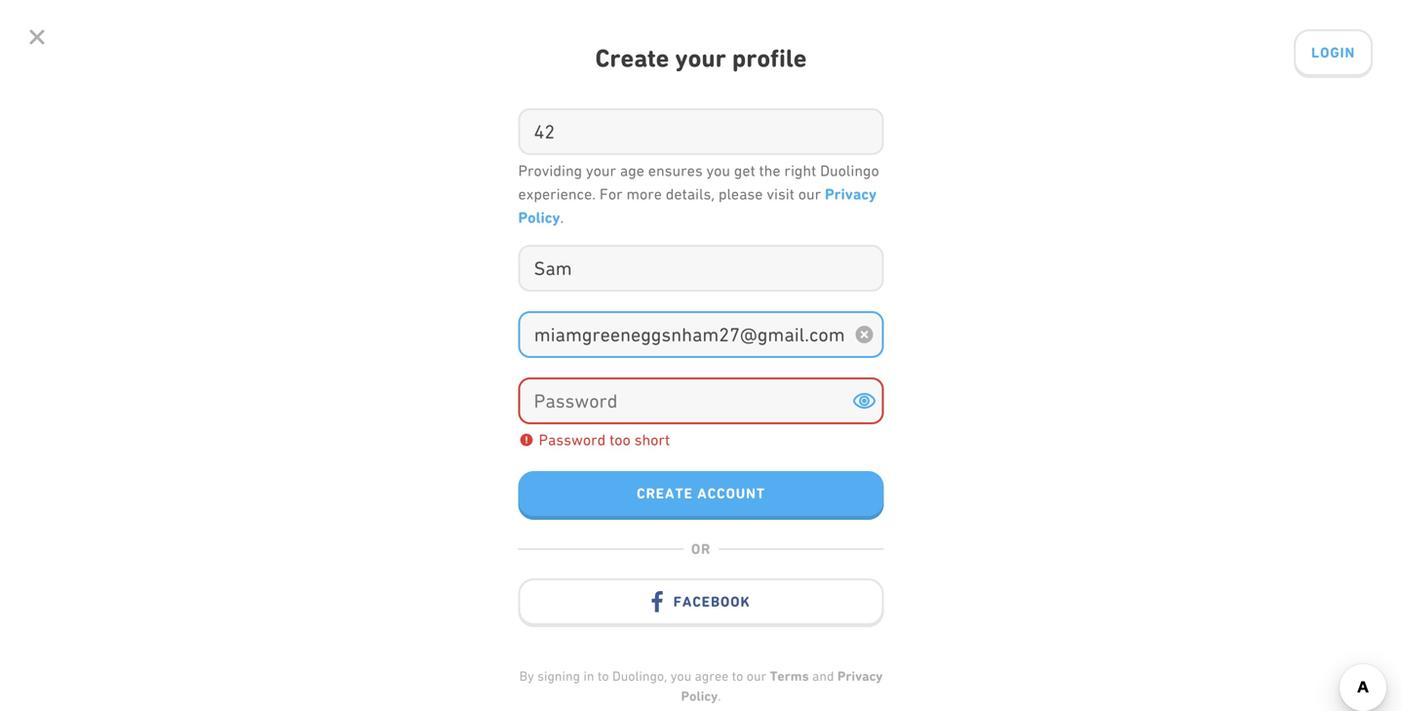 Task type: describe. For each thing, give the bounding box(es) containing it.
ensures
[[648, 162, 703, 179]]

login
[[1312, 44, 1356, 61]]

by signing in to duolingo, you agree to our terms and
[[520, 668, 838, 684]]

0 horizontal spatial and
[[732, 445, 760, 465]]

your for providing
[[586, 162, 616, 179]]

1 horizontal spatial policy
[[681, 688, 718, 704]]

Email email field
[[520, 313, 851, 356]]

in
[[584, 668, 595, 684]]

your for create
[[675, 43, 726, 73]]

too
[[610, 431, 631, 449]]

short
[[635, 431, 670, 449]]

or
[[691, 540, 711, 557]]

later
[[678, 573, 725, 590]]

to right agree at the bottom
[[732, 668, 744, 684]]

get
[[734, 162, 756, 179]]

our inside providing your age ensures you get the right duolingo experience. for more details, please visit our
[[799, 185, 821, 203]]

please
[[719, 185, 763, 203]]

create a profile to save your progress and continue learning for free.
[[441, 445, 961, 465]]

Name (optional) text field
[[520, 247, 882, 290]]

right
[[785, 162, 817, 179]]

learning
[[833, 445, 896, 465]]

terms link
[[770, 668, 809, 684]]

login button
[[1294, 29, 1373, 78]]

password
[[539, 431, 606, 449]]

0 horizontal spatial .
[[560, 209, 564, 226]]

1 vertical spatial privacy
[[838, 668, 883, 684]]

facebook
[[674, 593, 750, 610]]

account
[[698, 485, 766, 502]]

create for create your profile
[[595, 43, 669, 73]]

providing
[[518, 162, 582, 179]]

free.
[[926, 445, 961, 465]]

create
[[646, 379, 734, 415]]

our inside by signing in to duolingo, you agree to our terms and
[[747, 668, 767, 684]]

and inside by signing in to duolingo, you agree to our terms and
[[813, 668, 834, 684]]

create your profile
[[595, 43, 807, 73]]

1 vertical spatial privacy policy
[[681, 668, 883, 704]]

0 vertical spatial privacy
[[825, 185, 877, 203]]

create for create a profile to save your progress and continue learning for free.
[[441, 445, 491, 465]]

facebook button
[[518, 578, 884, 627]]

the
[[759, 162, 781, 179]]

progress
[[659, 445, 727, 465]]

a for create a profile to save your progress and continue learning for free.
[[495, 445, 505, 465]]



Task type: locate. For each thing, give the bounding box(es) containing it.
our down right
[[799, 185, 821, 203]]

1 vertical spatial privacy policy link
[[681, 668, 883, 704]]

0 vertical spatial privacy policy
[[518, 185, 877, 227]]

age
[[620, 162, 645, 179]]

policy down experience.
[[518, 208, 560, 227]]

1 horizontal spatial and
[[813, 668, 834, 684]]

1 vertical spatial and
[[813, 668, 834, 684]]

time to create a profile!
[[536, 379, 867, 415]]

create
[[595, 43, 669, 73], [441, 445, 491, 465], [637, 485, 693, 502], [633, 508, 690, 525]]

2 horizontal spatial a
[[741, 379, 758, 415]]

experience.
[[518, 185, 596, 203]]

for
[[600, 185, 623, 203]]

your
[[675, 43, 726, 73], [586, 162, 616, 179], [621, 445, 655, 465]]

you
[[707, 162, 731, 179], [671, 668, 692, 684]]

1 vertical spatial profile
[[509, 445, 558, 465]]

create a profile button
[[555, 495, 848, 543]]

you left get
[[707, 162, 731, 179]]

profile
[[732, 43, 807, 73], [509, 445, 558, 465], [708, 508, 769, 525]]

your right save
[[621, 445, 655, 465]]

privacy
[[825, 185, 877, 203], [838, 668, 883, 684]]

and right 'terms'
[[813, 668, 834, 684]]

you left agree at the bottom
[[671, 668, 692, 684]]

profile for create a profile to save your progress and continue learning for free.
[[509, 445, 558, 465]]

profile inside button
[[708, 508, 769, 525]]

more
[[627, 185, 662, 203]]

0 vertical spatial our
[[799, 185, 821, 203]]

2 vertical spatial your
[[621, 445, 655, 465]]

a inside button
[[694, 508, 704, 525]]

0 horizontal spatial policy
[[518, 208, 560, 227]]

1 horizontal spatial our
[[799, 185, 821, 203]]

. down experience.
[[560, 209, 564, 226]]

a
[[741, 379, 758, 415], [495, 445, 505, 465], [694, 508, 704, 525]]

0 vertical spatial and
[[732, 445, 760, 465]]

providing your age ensures you get the right duolingo experience. for more details, please visit our
[[518, 162, 880, 203]]

policy
[[518, 208, 560, 227], [681, 688, 718, 704]]

1 vertical spatial our
[[747, 668, 767, 684]]

create for create a profile
[[633, 508, 690, 525]]

2 vertical spatial profile
[[708, 508, 769, 525]]

1 vertical spatial policy
[[681, 688, 718, 704]]

your up for
[[586, 162, 616, 179]]

a left password
[[495, 445, 505, 465]]

1 horizontal spatial you
[[707, 162, 731, 179]]

0 horizontal spatial a
[[495, 445, 505, 465]]

and
[[732, 445, 760, 465], [813, 668, 834, 684]]

profile for create your profile
[[732, 43, 807, 73]]

your inside providing your age ensures you get the right duolingo experience. for more details, please visit our
[[586, 162, 616, 179]]

0 vertical spatial your
[[675, 43, 726, 73]]

time
[[536, 379, 604, 415]]

later button
[[555, 558, 848, 607]]

and up account
[[732, 445, 760, 465]]

0 vertical spatial profile
[[732, 43, 807, 73]]

0 vertical spatial a
[[741, 379, 758, 415]]

duolingo,
[[613, 668, 667, 684]]

duolingo
[[820, 162, 880, 179]]

you inside providing your age ensures you get the right duolingo experience. for more details, please visit our
[[707, 162, 731, 179]]

Password password field
[[520, 379, 851, 422]]

our left 'terms'
[[747, 668, 767, 684]]

create account
[[637, 485, 766, 502]]

our
[[799, 185, 821, 203], [747, 668, 767, 684]]

create inside button
[[633, 508, 690, 525]]

to up too
[[612, 379, 639, 415]]

0 horizontal spatial your
[[586, 162, 616, 179]]

2 horizontal spatial your
[[675, 43, 726, 73]]

1 horizontal spatial a
[[694, 508, 704, 525]]

to
[[612, 379, 639, 415], [563, 445, 577, 465], [598, 668, 609, 684], [732, 668, 744, 684]]

for
[[900, 445, 922, 465]]

1 vertical spatial a
[[495, 445, 505, 465]]

profile!
[[765, 379, 867, 415]]

by
[[520, 668, 534, 684]]

a right create
[[741, 379, 758, 415]]

Age text field
[[520, 110, 882, 153]]

continue
[[764, 445, 829, 465]]

privacy policy link
[[518, 185, 877, 227], [681, 668, 883, 704]]

2 vertical spatial a
[[694, 508, 704, 525]]

0 vertical spatial policy
[[518, 208, 560, 227]]

terms
[[770, 668, 809, 684]]

. down agree at the bottom
[[718, 688, 721, 704]]

to right in
[[598, 668, 609, 684]]

privacy down 'duolingo'
[[825, 185, 877, 203]]

1 vertical spatial .
[[718, 688, 721, 704]]

0 horizontal spatial our
[[747, 668, 767, 684]]

0 vertical spatial you
[[707, 162, 731, 179]]

0 vertical spatial privacy policy link
[[518, 185, 877, 227]]

save
[[581, 445, 617, 465]]

you inside by signing in to duolingo, you agree to our terms and
[[671, 668, 692, 684]]

profile for create a profile
[[708, 508, 769, 525]]

.
[[560, 209, 564, 226], [718, 688, 721, 704]]

0 vertical spatial .
[[560, 209, 564, 226]]

to left save
[[563, 445, 577, 465]]

details,
[[666, 185, 715, 203]]

visit
[[767, 185, 795, 203]]

password too short
[[539, 431, 670, 449]]

signing
[[538, 668, 580, 684]]

1 horizontal spatial .
[[718, 688, 721, 704]]

0 horizontal spatial you
[[671, 668, 692, 684]]

your up the age text box
[[675, 43, 726, 73]]

create a profile
[[633, 508, 769, 525]]

privacy right 'terms'
[[838, 668, 883, 684]]

create inside button
[[637, 485, 693, 502]]

a down create account
[[694, 508, 704, 525]]

create for create account
[[637, 485, 693, 502]]

1 vertical spatial your
[[586, 162, 616, 179]]

1 horizontal spatial your
[[621, 445, 655, 465]]

a for create a profile
[[694, 508, 704, 525]]

agree
[[695, 668, 729, 684]]

create account button
[[518, 471, 884, 520]]

policy down agree at the bottom
[[681, 688, 718, 704]]

1 vertical spatial you
[[671, 668, 692, 684]]

privacy policy
[[518, 185, 877, 227], [681, 668, 883, 704]]



Task type: vqa. For each thing, say whether or not it's contained in the screenshot.
ВЫ 'Button'
no



